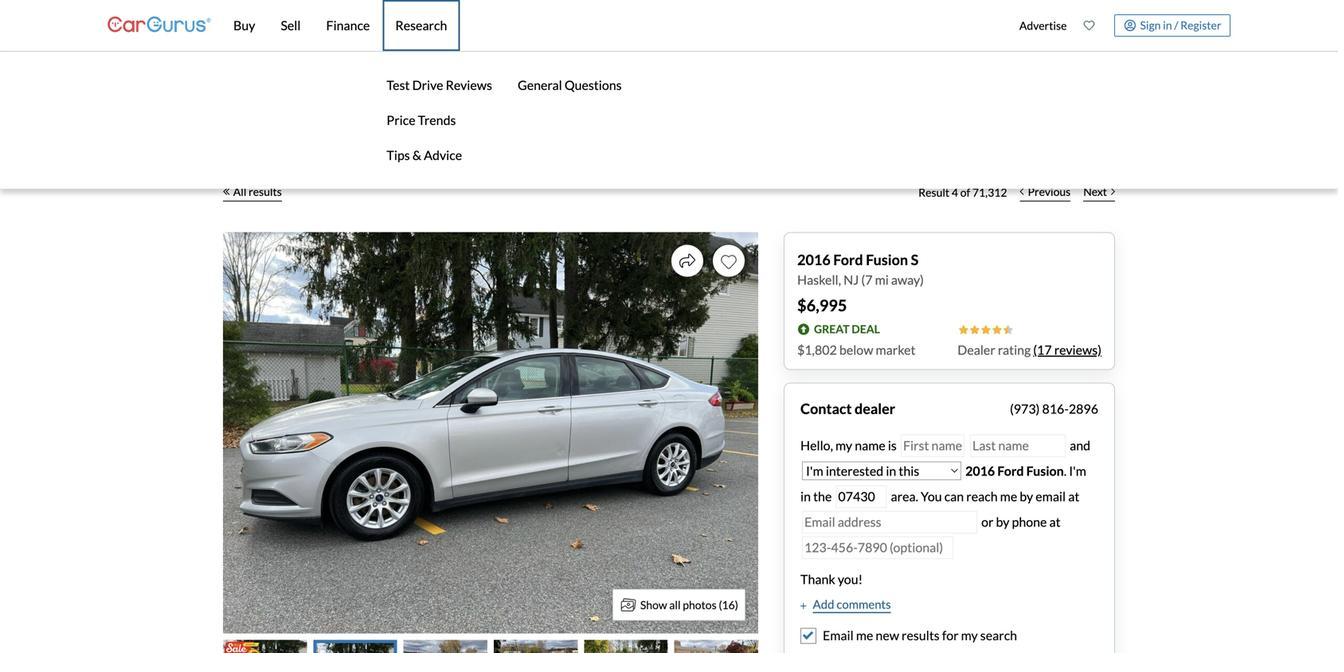 Task type: describe. For each thing, give the bounding box(es) containing it.
thank
[[801, 572, 835, 587]]

result 4 of 71,312
[[919, 186, 1007, 199]]

result
[[919, 186, 950, 199]]

reviews
[[446, 77, 492, 93]]

reviews)
[[1054, 342, 1102, 358]]

plus image
[[801, 602, 807, 610]]

area. you can reach me by email at
[[888, 489, 1080, 504]]

menu containing sign in / register
[[1011, 3, 1231, 48]]

deal
[[852, 322, 880, 336]]

all
[[669, 598, 681, 612]]

comments
[[837, 597, 891, 611]]

trends
[[418, 112, 456, 128]]

hello, my name is
[[801, 438, 899, 453]]

ford for 2016 ford fusion
[[998, 463, 1024, 479]]

menu bar containing buy
[[0, 0, 1338, 189]]

sell button
[[268, 0, 313, 51]]

great
[[814, 322, 850, 336]]

1 horizontal spatial me
[[1000, 489, 1017, 504]]

view vehicle photo 6 image
[[674, 640, 758, 653]]

view vehicle photo 2 image
[[313, 640, 397, 653]]

add comments
[[813, 597, 891, 611]]

Last name field
[[970, 435, 1066, 457]]

questions
[[565, 77, 622, 93]]

previous
[[1028, 185, 1071, 198]]

saved cars image
[[1084, 20, 1095, 31]]

area.
[[891, 489, 918, 504]]

2016 ford fusion
[[965, 463, 1064, 479]]

test
[[387, 77, 410, 93]]

research button
[[383, 0, 460, 51]]

next link
[[1077, 175, 1122, 210]]

1 vertical spatial my
[[961, 628, 978, 643]]

buy
[[233, 18, 255, 33]]

hello,
[[801, 438, 833, 453]]

email
[[1036, 489, 1066, 504]]

below
[[839, 342, 873, 358]]

price trends link
[[383, 103, 495, 138]]

s
[[911, 251, 919, 268]]

ford for 2016 ford fusion s haskell, nj (7 mi away)
[[833, 251, 863, 268]]

finance button
[[313, 0, 383, 51]]

phone
[[1012, 514, 1047, 530]]

user icon image
[[1124, 20, 1136, 31]]

(973) 816-2896
[[1010, 401, 1098, 417]]

.
[[1064, 463, 1067, 479]]

1 vertical spatial at
[[1049, 514, 1061, 530]]

sign in / register link
[[1114, 14, 1231, 37]]

of
[[960, 186, 970, 199]]

haskell,
[[797, 272, 841, 288]]

0 horizontal spatial my
[[836, 438, 852, 453]]

dealer rating (17 reviews)
[[958, 342, 1102, 358]]

advertise
[[1019, 19, 1067, 32]]

1 horizontal spatial by
[[1020, 489, 1033, 504]]

test drive reviews
[[387, 77, 492, 93]]

new
[[876, 628, 899, 643]]

1 vertical spatial by
[[996, 514, 1010, 530]]

tips & advice
[[387, 147, 462, 163]]

dealer
[[855, 400, 895, 418]]

(973)
[[1010, 401, 1040, 417]]

chevron right image
[[1111, 188, 1115, 196]]

816-
[[1042, 401, 1069, 417]]

dealer
[[958, 342, 996, 358]]

for
[[942, 628, 959, 643]]

drive
[[412, 77, 443, 93]]

Email address email field
[[802, 511, 977, 534]]

all results link
[[223, 175, 282, 210]]

cargurus logo homepage link link
[[108, 3, 211, 48]]

all results
[[233, 185, 282, 198]]

name
[[855, 438, 886, 453]]

search
[[980, 628, 1017, 643]]

price
[[387, 112, 415, 128]]

or by phone at
[[981, 514, 1061, 530]]

cargurus logo homepage link image
[[108, 3, 211, 48]]

$6,995
[[797, 296, 847, 315]]

sell
[[281, 18, 301, 33]]

menu containing test drive reviews
[[383, 68, 495, 173]]

is
[[888, 438, 897, 453]]

buy button
[[221, 0, 268, 51]]

nj
[[844, 272, 859, 288]]

rating
[[998, 342, 1031, 358]]

add
[[813, 597, 834, 611]]

test drive reviews link
[[383, 68, 495, 103]]

chevron left image
[[1020, 188, 1024, 196]]

finance
[[326, 18, 370, 33]]

tips
[[387, 147, 410, 163]]

view vehicle photo 4 image
[[494, 640, 578, 653]]



Task type: vqa. For each thing, say whether or not it's contained in the screenshot.
"area."
yes



Task type: locate. For each thing, give the bounding box(es) containing it.
2896
[[1069, 401, 1098, 417]]

show all photos (16) link
[[612, 589, 746, 621]]

1 horizontal spatial ford
[[998, 463, 1024, 479]]

1 vertical spatial me
[[856, 628, 873, 643]]

menu
[[1011, 3, 1231, 48], [383, 68, 495, 173]]

view vehicle photo 3 image
[[404, 640, 487, 653]]

at right phone
[[1049, 514, 1061, 530]]

1 vertical spatial menu
[[383, 68, 495, 173]]

contact dealer
[[801, 400, 895, 418]]

0 vertical spatial ford
[[833, 251, 863, 268]]

0 horizontal spatial by
[[996, 514, 1010, 530]]

$1,802 below market
[[797, 342, 916, 358]]

4
[[952, 186, 958, 199]]

fusion for 2016 ford fusion s haskell, nj (7 mi away)
[[866, 251, 908, 268]]

add comments button
[[801, 595, 891, 613]]

ford
[[833, 251, 863, 268], [998, 463, 1024, 479]]

results left for
[[902, 628, 940, 643]]

0 horizontal spatial menu
[[383, 68, 495, 173]]

(16)
[[719, 598, 738, 612]]

market
[[876, 342, 916, 358]]

all
[[233, 185, 246, 198]]

First name field
[[901, 435, 965, 457]]

you!
[[838, 572, 863, 587]]

i'm
[[1069, 463, 1086, 479]]

&
[[412, 147, 421, 163]]

and
[[1067, 438, 1091, 453]]

$1,802
[[797, 342, 837, 358]]

1 horizontal spatial 2016
[[965, 463, 995, 479]]

0 horizontal spatial results
[[249, 185, 282, 198]]

by left the 'email'
[[1020, 489, 1033, 504]]

previous link
[[1014, 175, 1077, 210]]

2016 for 2016 ford fusion
[[965, 463, 995, 479]]

0 vertical spatial fusion
[[866, 251, 908, 268]]

you
[[921, 489, 942, 504]]

in left the /
[[1163, 18, 1172, 32]]

in left the
[[801, 489, 811, 504]]

1 vertical spatial results
[[902, 628, 940, 643]]

view vehicle photo 1 image
[[223, 640, 307, 653]]

my right for
[[961, 628, 978, 643]]

0 vertical spatial at
[[1068, 489, 1080, 504]]

mi
[[875, 272, 889, 288]]

advertise link
[[1011, 3, 1075, 48]]

price trends
[[387, 112, 456, 128]]

in inside . i'm in the
[[801, 489, 811, 504]]

0 vertical spatial me
[[1000, 489, 1017, 504]]

sign in / register
[[1140, 18, 1222, 32]]

results right the all
[[249, 185, 282, 198]]

2016 ford fusion s haskell, nj (7 mi away)
[[797, 251, 924, 288]]

0 vertical spatial results
[[249, 185, 282, 198]]

tab list
[[223, 640, 758, 653]]

Phone (optional) telephone field
[[802, 536, 953, 559]]

me left the new
[[856, 628, 873, 643]]

ford inside "2016 ford fusion s haskell, nj (7 mi away)"
[[833, 251, 863, 268]]

1 horizontal spatial my
[[961, 628, 978, 643]]

/
[[1174, 18, 1178, 32]]

can
[[944, 489, 964, 504]]

1 vertical spatial in
[[801, 489, 811, 504]]

thank you!
[[801, 572, 863, 587]]

(17
[[1033, 342, 1052, 358]]

(7
[[861, 272, 873, 288]]

71,312
[[973, 186, 1007, 199]]

sign in / register menu item
[[1103, 14, 1231, 37]]

email
[[823, 628, 854, 643]]

advertisement region
[[379, 82, 959, 154]]

my
[[836, 438, 852, 453], [961, 628, 978, 643]]

show
[[640, 598, 667, 612]]

photos
[[683, 598, 717, 612]]

away)
[[891, 272, 924, 288]]

1 horizontal spatial fusion
[[1026, 463, 1064, 479]]

0 vertical spatial my
[[836, 438, 852, 453]]

2016 for 2016 ford fusion s haskell, nj (7 mi away)
[[797, 251, 831, 268]]

0 horizontal spatial fusion
[[866, 251, 908, 268]]

general
[[518, 77, 562, 93]]

at right the 'email'
[[1068, 489, 1080, 504]]

1 horizontal spatial menu
[[1011, 3, 1231, 48]]

general questions
[[518, 77, 622, 93]]

register
[[1181, 18, 1222, 32]]

0 horizontal spatial in
[[801, 489, 811, 504]]

my left the name
[[836, 438, 852, 453]]

reach
[[966, 489, 998, 504]]

email me new results for my search
[[823, 628, 1017, 643]]

0 horizontal spatial ford
[[833, 251, 863, 268]]

1 vertical spatial fusion
[[1026, 463, 1064, 479]]

Zip code field
[[836, 485, 887, 508]]

me down 2016 ford fusion
[[1000, 489, 1017, 504]]

at
[[1068, 489, 1080, 504], [1049, 514, 1061, 530]]

1 vertical spatial ford
[[998, 463, 1024, 479]]

fusion
[[866, 251, 908, 268], [1026, 463, 1064, 479]]

2016 up reach
[[965, 463, 995, 479]]

1 horizontal spatial results
[[902, 628, 940, 643]]

1 horizontal spatial at
[[1068, 489, 1080, 504]]

by right or
[[996, 514, 1010, 530]]

share image
[[679, 253, 695, 269]]

chevron double left image
[[223, 188, 230, 196]]

or
[[981, 514, 994, 530]]

in inside 'link'
[[1163, 18, 1172, 32]]

0 vertical spatial menu
[[1011, 3, 1231, 48]]

ford down last name field
[[998, 463, 1024, 479]]

contact
[[801, 400, 852, 418]]

0 vertical spatial 2016
[[797, 251, 831, 268]]

0 vertical spatial in
[[1163, 18, 1172, 32]]

fusion up the 'email'
[[1026, 463, 1064, 479]]

0 vertical spatial by
[[1020, 489, 1033, 504]]

the
[[813, 489, 832, 504]]

. i'm in the
[[801, 463, 1086, 504]]

general questions link
[[515, 68, 625, 103]]

fusion inside "2016 ford fusion s haskell, nj (7 mi away)"
[[866, 251, 908, 268]]

vehicle full photo image
[[223, 232, 758, 634]]

(17 reviews) button
[[1033, 341, 1102, 360]]

0 horizontal spatial at
[[1049, 514, 1061, 530]]

1 horizontal spatial in
[[1163, 18, 1172, 32]]

menu bar
[[0, 0, 1338, 189]]

tips & advice link
[[383, 138, 495, 173]]

ford up nj on the top right
[[833, 251, 863, 268]]

2016 up haskell,
[[797, 251, 831, 268]]

sign
[[1140, 18, 1161, 32]]

show all photos (16)
[[640, 598, 738, 612]]

0 horizontal spatial me
[[856, 628, 873, 643]]

view vehicle photo 5 image
[[584, 640, 668, 653]]

me
[[1000, 489, 1017, 504], [856, 628, 873, 643]]

fusion for 2016 ford fusion
[[1026, 463, 1064, 479]]

0 horizontal spatial 2016
[[797, 251, 831, 268]]

next
[[1083, 185, 1107, 198]]

2016 inside "2016 ford fusion s haskell, nj (7 mi away)"
[[797, 251, 831, 268]]

advice
[[424, 147, 462, 163]]

fusion up mi
[[866, 251, 908, 268]]

research
[[395, 18, 447, 33]]

1 vertical spatial 2016
[[965, 463, 995, 479]]



